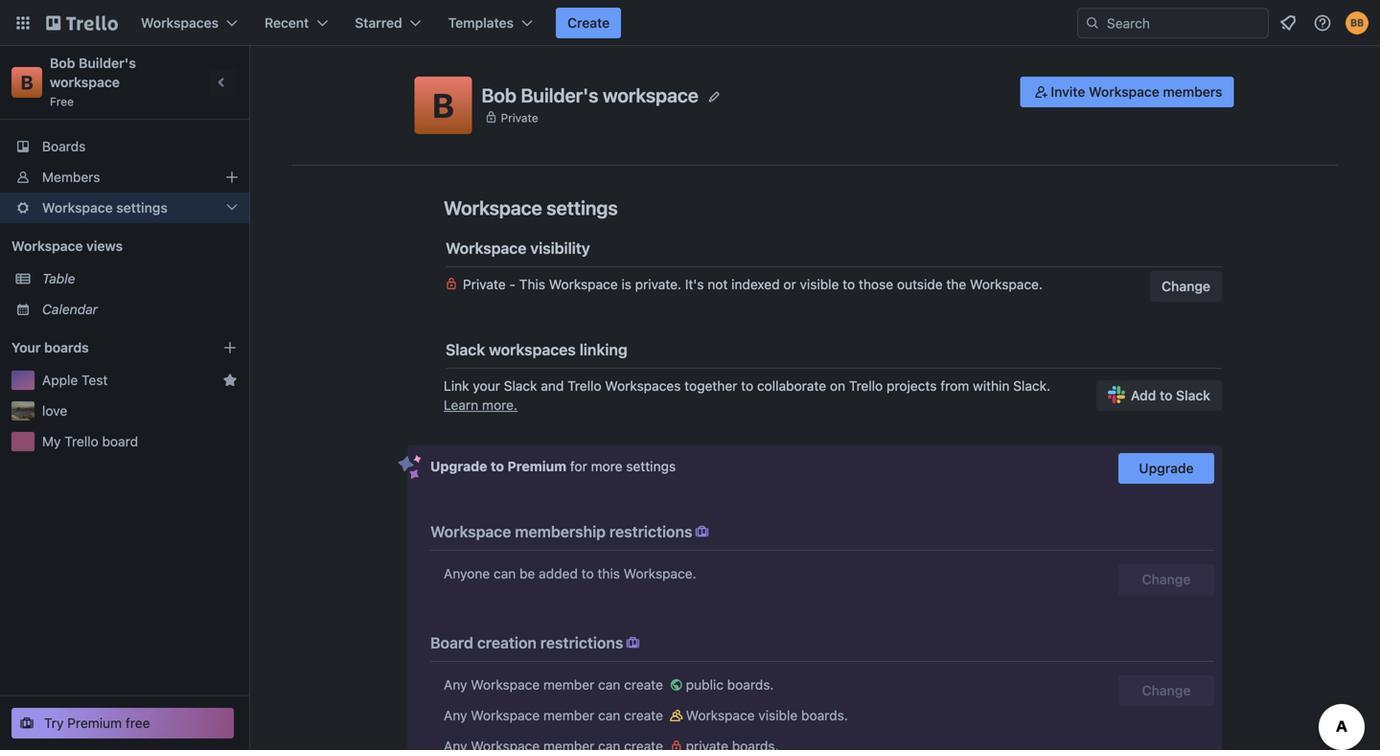 Task type: vqa. For each thing, say whether or not it's contained in the screenshot.
Help us improve your search results!
no



Task type: locate. For each thing, give the bounding box(es) containing it.
any for workspace visible boards.
[[444, 708, 467, 724]]

workspaces inside popup button
[[141, 15, 219, 31]]

b left "bob builder's workspace free"
[[21, 71, 33, 94]]

trello right my
[[65, 434, 99, 450]]

bob right b button in the left top of the page
[[482, 84, 517, 106]]

bob up the free at the left of page
[[50, 55, 75, 71]]

0 vertical spatial any workspace member can create
[[444, 678, 667, 693]]

settings right more
[[627, 459, 676, 475]]

settings down members link at the top of page
[[116, 200, 168, 216]]

workspace settings up workspace visibility
[[444, 197, 618, 219]]

b down templates
[[433, 85, 454, 125]]

1 horizontal spatial workspace.
[[971, 277, 1043, 292]]

trello right on
[[850, 378, 883, 394]]

2 vertical spatial can
[[599, 708, 621, 724]]

0 vertical spatial workspaces
[[141, 15, 219, 31]]

upgrade
[[431, 459, 488, 475], [1140, 461, 1195, 477]]

private.
[[636, 277, 682, 292]]

can
[[494, 566, 516, 582], [599, 678, 621, 693], [599, 708, 621, 724]]

1 horizontal spatial upgrade
[[1140, 461, 1195, 477]]

workspaces
[[141, 15, 219, 31], [605, 378, 681, 394]]

to
[[843, 277, 856, 292], [742, 378, 754, 394], [1160, 388, 1173, 404], [491, 459, 504, 475], [582, 566, 594, 582]]

sm image
[[693, 523, 712, 542], [667, 737, 686, 751]]

workspace visible boards.
[[686, 708, 849, 724]]

0 vertical spatial change button
[[1151, 271, 1223, 302]]

link
[[444, 378, 470, 394]]

workspace settings
[[444, 197, 618, 219], [42, 200, 168, 216]]

learn more. link
[[444, 398, 518, 413]]

templates button
[[437, 8, 545, 38]]

workspaces down the linking
[[605, 378, 681, 394]]

premium left the for
[[508, 459, 567, 475]]

slack
[[446, 341, 485, 359], [504, 378, 538, 394], [1177, 388, 1211, 404]]

0 horizontal spatial settings
[[116, 200, 168, 216]]

2 member from the top
[[544, 708, 595, 724]]

visible down public boards.
[[759, 708, 798, 724]]

upgrade for upgrade
[[1140, 461, 1195, 477]]

1 any from the top
[[444, 678, 467, 693]]

workspace up the free at the left of page
[[50, 74, 120, 90]]

2 vertical spatial change
[[1143, 683, 1192, 699]]

add board image
[[222, 340, 238, 356]]

restrictions up "this"
[[610, 523, 693, 541]]

settings up "visibility"
[[547, 197, 618, 219]]

1 horizontal spatial settings
[[547, 197, 618, 219]]

1 vertical spatial change
[[1143, 572, 1192, 588]]

member
[[544, 678, 595, 693], [544, 708, 595, 724]]

invite
[[1051, 84, 1086, 100]]

1 vertical spatial workspace.
[[624, 566, 697, 582]]

starred
[[355, 15, 402, 31]]

0 vertical spatial bob
[[50, 55, 75, 71]]

builder's inside "bob builder's workspace free"
[[79, 55, 136, 71]]

bob inside "bob builder's workspace free"
[[50, 55, 75, 71]]

slack up link
[[446, 341, 485, 359]]

workspace
[[50, 74, 120, 90], [603, 84, 699, 106]]

premium
[[508, 459, 567, 475], [67, 716, 122, 732]]

0 vertical spatial member
[[544, 678, 595, 693]]

boards.
[[728, 678, 774, 693], [802, 708, 849, 724]]

settings inside popup button
[[116, 200, 168, 216]]

2 create from the top
[[624, 708, 664, 724]]

1 vertical spatial private
[[463, 277, 506, 292]]

visible right or
[[800, 277, 840, 292]]

0 horizontal spatial boards.
[[728, 678, 774, 693]]

b inside button
[[433, 85, 454, 125]]

create
[[624, 678, 664, 693], [624, 708, 664, 724]]

sm image
[[1032, 82, 1051, 102], [624, 634, 643, 653], [667, 676, 686, 695], [667, 707, 686, 726]]

more
[[591, 459, 623, 475]]

learn
[[444, 398, 479, 413]]

added
[[539, 566, 578, 582]]

1 vertical spatial any
[[444, 708, 467, 724]]

workspaces up the workspace navigation collapse icon
[[141, 15, 219, 31]]

try
[[44, 716, 64, 732]]

or
[[784, 277, 797, 292]]

1 vertical spatial any workspace member can create
[[444, 708, 667, 724]]

0 horizontal spatial b
[[21, 71, 33, 94]]

1 horizontal spatial visible
[[800, 277, 840, 292]]

2 horizontal spatial settings
[[627, 459, 676, 475]]

premium right try
[[67, 716, 122, 732]]

private
[[501, 111, 539, 124], [463, 277, 506, 292]]

outside
[[898, 277, 943, 292]]

1 vertical spatial sm image
[[667, 737, 686, 751]]

workspace views
[[12, 238, 123, 254]]

trello right the and at bottom left
[[568, 378, 602, 394]]

to right together
[[742, 378, 754, 394]]

workspace settings down members link at the top of page
[[42, 200, 168, 216]]

1 vertical spatial can
[[599, 678, 621, 693]]

upgrade down add to slack link
[[1140, 461, 1195, 477]]

1 any workspace member can create from the top
[[444, 678, 667, 693]]

private for private
[[501, 111, 539, 124]]

bob builder's workspace link
[[50, 55, 139, 90]]

1 horizontal spatial slack
[[504, 378, 538, 394]]

1 create from the top
[[624, 678, 664, 693]]

workspace navigation collapse icon image
[[209, 69, 236, 96]]

1 horizontal spatial workspace
[[603, 84, 699, 106]]

restrictions down anyone can be added to this workspace.
[[541, 634, 624, 653]]

members
[[1164, 84, 1223, 100]]

2 horizontal spatial trello
[[850, 378, 883, 394]]

to left "this"
[[582, 566, 594, 582]]

workspace for bob builder's workspace
[[603, 84, 699, 106]]

builder's down create button at the left top
[[521, 84, 599, 106]]

1 vertical spatial premium
[[67, 716, 122, 732]]

sparkle image
[[398, 456, 422, 480]]

slack up more.
[[504, 378, 538, 394]]

0 horizontal spatial trello
[[65, 434, 99, 450]]

visible
[[800, 277, 840, 292], [759, 708, 798, 724]]

workspace. right the
[[971, 277, 1043, 292]]

0 horizontal spatial bob
[[50, 55, 75, 71]]

upgrade right sparkle 'icon'
[[431, 459, 488, 475]]

slack for link
[[504, 378, 538, 394]]

0 horizontal spatial workspace.
[[624, 566, 697, 582]]

0 vertical spatial boards.
[[728, 678, 774, 693]]

slack inside link your slack and trello workspaces together to collaborate on trello projects from within slack. learn more.
[[504, 378, 538, 394]]

starred button
[[344, 8, 433, 38]]

workspaces
[[489, 341, 576, 359]]

2 any workspace member can create from the top
[[444, 708, 667, 724]]

0 horizontal spatial sm image
[[667, 737, 686, 751]]

change button
[[1151, 271, 1223, 302], [1119, 565, 1215, 596]]

1 vertical spatial boards.
[[802, 708, 849, 724]]

0 horizontal spatial builder's
[[79, 55, 136, 71]]

b button
[[415, 77, 472, 134]]

0 vertical spatial visible
[[800, 277, 840, 292]]

linking
[[580, 341, 628, 359]]

1 vertical spatial restrictions
[[541, 634, 624, 653]]

be
[[520, 566, 535, 582]]

builder's down the back to home image at the left of page
[[79, 55, 136, 71]]

views
[[86, 238, 123, 254]]

workspace
[[1090, 84, 1160, 100], [444, 197, 543, 219], [42, 200, 113, 216], [12, 238, 83, 254], [446, 239, 527, 257], [549, 277, 618, 292], [431, 523, 512, 541], [471, 678, 540, 693], [471, 708, 540, 724], [686, 708, 755, 724]]

bob
[[50, 55, 75, 71], [482, 84, 517, 106]]

0 horizontal spatial workspace settings
[[42, 200, 168, 216]]

upgrade inside 'button'
[[1140, 461, 1195, 477]]

sm image inside invite workspace members 'button'
[[1032, 82, 1051, 102]]

any workspace member can create for public boards.
[[444, 678, 667, 693]]

bob for bob builder's workspace
[[482, 84, 517, 106]]

builder's
[[79, 55, 136, 71], [521, 84, 599, 106]]

0 horizontal spatial visible
[[759, 708, 798, 724]]

1 vertical spatial workspaces
[[605, 378, 681, 394]]

slack right add
[[1177, 388, 1211, 404]]

1 horizontal spatial builder's
[[521, 84, 599, 106]]

to right add
[[1160, 388, 1173, 404]]

can for public boards.
[[599, 678, 621, 693]]

0 horizontal spatial premium
[[67, 716, 122, 732]]

workspace inside "bob builder's workspace free"
[[50, 74, 120, 90]]

0 vertical spatial any
[[444, 678, 467, 693]]

try premium free
[[44, 716, 150, 732]]

1 horizontal spatial boards.
[[802, 708, 849, 724]]

1 vertical spatial bob
[[482, 84, 517, 106]]

workspace inside popup button
[[42, 200, 113, 216]]

workspace.
[[971, 277, 1043, 292], [624, 566, 697, 582]]

1 horizontal spatial bob
[[482, 84, 517, 106]]

private left - at the top left
[[463, 277, 506, 292]]

0 vertical spatial restrictions
[[610, 523, 693, 541]]

1 vertical spatial member
[[544, 708, 595, 724]]

b for b button in the left top of the page
[[433, 85, 454, 125]]

for
[[570, 459, 588, 475]]

slack.
[[1014, 378, 1051, 394]]

2 any from the top
[[444, 708, 467, 724]]

0 horizontal spatial upgrade
[[431, 459, 488, 475]]

0 vertical spatial create
[[624, 678, 664, 693]]

2 horizontal spatial slack
[[1177, 388, 1211, 404]]

add
[[1132, 388, 1157, 404]]

1 horizontal spatial b
[[433, 85, 454, 125]]

table
[[42, 271, 75, 287]]

apple test
[[42, 373, 108, 388]]

workspace inside 'button'
[[1090, 84, 1160, 100]]

1 horizontal spatial workspaces
[[605, 378, 681, 394]]

private for private - this workspace is private. it's not indexed or visible to those outside the workspace.
[[463, 277, 506, 292]]

projects
[[887, 378, 937, 394]]

0 vertical spatial change
[[1162, 279, 1211, 294]]

any
[[444, 678, 467, 693], [444, 708, 467, 724]]

0 horizontal spatial workspace
[[50, 74, 120, 90]]

open information menu image
[[1314, 13, 1333, 33]]

settings
[[547, 197, 618, 219], [116, 200, 168, 216], [627, 459, 676, 475]]

collaborate
[[758, 378, 827, 394]]

your
[[12, 340, 41, 356]]

1 vertical spatial builder's
[[521, 84, 599, 106]]

0 horizontal spatial workspaces
[[141, 15, 219, 31]]

workspace down primary element
[[603, 84, 699, 106]]

boards
[[44, 340, 89, 356]]

1 horizontal spatial premium
[[508, 459, 567, 475]]

restrictions for board creation restrictions
[[541, 634, 624, 653]]

restrictions
[[610, 523, 693, 541], [541, 634, 624, 653]]

0 vertical spatial builder's
[[79, 55, 136, 71]]

any workspace member can create
[[444, 678, 667, 693], [444, 708, 667, 724]]

table link
[[42, 269, 238, 289]]

your boards with 3 items element
[[12, 337, 194, 360]]

create for public boards.
[[624, 678, 664, 693]]

1 vertical spatial create
[[624, 708, 664, 724]]

workspace. right "this"
[[624, 566, 697, 582]]

1 horizontal spatial sm image
[[693, 523, 712, 542]]

1 member from the top
[[544, 678, 595, 693]]

change
[[1162, 279, 1211, 294], [1143, 572, 1192, 588], [1143, 683, 1192, 699]]

premium inside button
[[67, 716, 122, 732]]

create
[[568, 15, 610, 31]]

1 vertical spatial visible
[[759, 708, 798, 724]]

0 vertical spatial private
[[501, 111, 539, 124]]

0 notifications image
[[1277, 12, 1300, 35]]

private down bob builder's workspace
[[501, 111, 539, 124]]

board creation restrictions
[[431, 634, 624, 653]]



Task type: describe. For each thing, give the bounding box(es) containing it.
b for b link
[[21, 71, 33, 94]]

from
[[941, 378, 970, 394]]

membership
[[515, 523, 606, 541]]

member for public boards.
[[544, 678, 595, 693]]

love
[[42, 403, 67, 419]]

member for workspace visible boards.
[[544, 708, 595, 724]]

together
[[685, 378, 738, 394]]

slack workspaces linking
[[446, 341, 628, 359]]

1 horizontal spatial trello
[[568, 378, 602, 394]]

and
[[541, 378, 564, 394]]

to inside link your slack and trello workspaces together to collaborate on trello projects from within slack. learn more.
[[742, 378, 754, 394]]

upgrade for upgrade to premium for more settings
[[431, 459, 488, 475]]

can for workspace visible boards.
[[599, 708, 621, 724]]

love link
[[42, 402, 238, 421]]

try premium free button
[[12, 709, 234, 739]]

test
[[82, 373, 108, 388]]

builder's for bob builder's workspace free
[[79, 55, 136, 71]]

bob for bob builder's workspace free
[[50, 55, 75, 71]]

board
[[102, 434, 138, 450]]

those
[[859, 277, 894, 292]]

recent button
[[253, 8, 340, 38]]

indexed
[[732, 277, 780, 292]]

boards
[[42, 139, 86, 154]]

slack for add
[[1177, 388, 1211, 404]]

builder's for bob builder's workspace
[[521, 84, 599, 106]]

my trello board
[[42, 434, 138, 450]]

within
[[973, 378, 1010, 394]]

workspaces button
[[129, 8, 249, 38]]

workspace for bob builder's workspace free
[[50, 74, 120, 90]]

workspace settings inside workspace settings popup button
[[42, 200, 168, 216]]

0 vertical spatial workspace.
[[971, 277, 1043, 292]]

back to home image
[[46, 8, 118, 38]]

0 horizontal spatial slack
[[446, 341, 485, 359]]

trello inside 'link'
[[65, 434, 99, 450]]

boards link
[[0, 131, 249, 162]]

this
[[519, 277, 546, 292]]

upgrade button
[[1119, 454, 1215, 484]]

0 vertical spatial can
[[494, 566, 516, 582]]

recent
[[265, 15, 309, 31]]

free
[[50, 95, 74, 108]]

the
[[947, 277, 967, 292]]

this
[[598, 566, 620, 582]]

workspace membership restrictions
[[431, 523, 693, 541]]

1 horizontal spatial workspace settings
[[444, 197, 618, 219]]

calendar link
[[42, 300, 238, 319]]

invite workspace members
[[1051, 84, 1223, 100]]

creation
[[477, 634, 537, 653]]

add to slack link
[[1097, 381, 1223, 411]]

workspace settings button
[[0, 193, 249, 223]]

free
[[126, 716, 150, 732]]

0 vertical spatial sm image
[[693, 523, 712, 542]]

bob builder's workspace free
[[50, 55, 139, 108]]

upgrade to premium for more settings
[[431, 459, 676, 475]]

workspace visibility
[[446, 239, 591, 257]]

change for the "change" button to the bottom
[[1143, 572, 1192, 588]]

visibility
[[531, 239, 591, 257]]

search image
[[1086, 15, 1101, 31]]

starred icon image
[[222, 373, 238, 388]]

0 vertical spatial premium
[[508, 459, 567, 475]]

your
[[473, 378, 500, 394]]

any for public boards.
[[444, 678, 467, 693]]

bob builder (bobbuilder40) image
[[1346, 12, 1369, 35]]

public boards.
[[686, 678, 774, 693]]

change for the topmost the "change" button
[[1162, 279, 1211, 294]]

members
[[42, 169, 100, 185]]

bob builder's workspace
[[482, 84, 699, 106]]

change link
[[1119, 676, 1215, 707]]

add to slack
[[1132, 388, 1211, 404]]

restrictions for workspace membership restrictions
[[610, 523, 693, 541]]

my
[[42, 434, 61, 450]]

it's
[[685, 277, 704, 292]]

-
[[510, 277, 516, 292]]

invite workspace members button
[[1021, 77, 1235, 107]]

is
[[622, 277, 632, 292]]

more.
[[482, 398, 518, 413]]

templates
[[449, 15, 514, 31]]

not
[[708, 277, 728, 292]]

apple test link
[[42, 371, 215, 390]]

calendar
[[42, 302, 98, 317]]

apple
[[42, 373, 78, 388]]

anyone can be added to this workspace.
[[444, 566, 697, 582]]

your boards
[[12, 340, 89, 356]]

members link
[[0, 162, 249, 193]]

anyone
[[444, 566, 490, 582]]

public
[[686, 678, 724, 693]]

to down more.
[[491, 459, 504, 475]]

workspaces inside link your slack and trello workspaces together to collaborate on trello projects from within slack. learn more.
[[605, 378, 681, 394]]

create for workspace visible boards.
[[624, 708, 664, 724]]

create button
[[556, 8, 622, 38]]

any workspace member can create for workspace visible boards.
[[444, 708, 667, 724]]

my trello board link
[[42, 433, 238, 452]]

Search field
[[1101, 9, 1269, 37]]

to left those
[[843, 277, 856, 292]]

primary element
[[0, 0, 1381, 46]]

on
[[830, 378, 846, 394]]

1 vertical spatial change button
[[1119, 565, 1215, 596]]

to inside add to slack link
[[1160, 388, 1173, 404]]

board
[[431, 634, 474, 653]]

b link
[[12, 67, 42, 98]]

private - this workspace is private. it's not indexed or visible to those outside the workspace.
[[463, 277, 1043, 292]]

link your slack and trello workspaces together to collaborate on trello projects from within slack. learn more.
[[444, 378, 1051, 413]]



